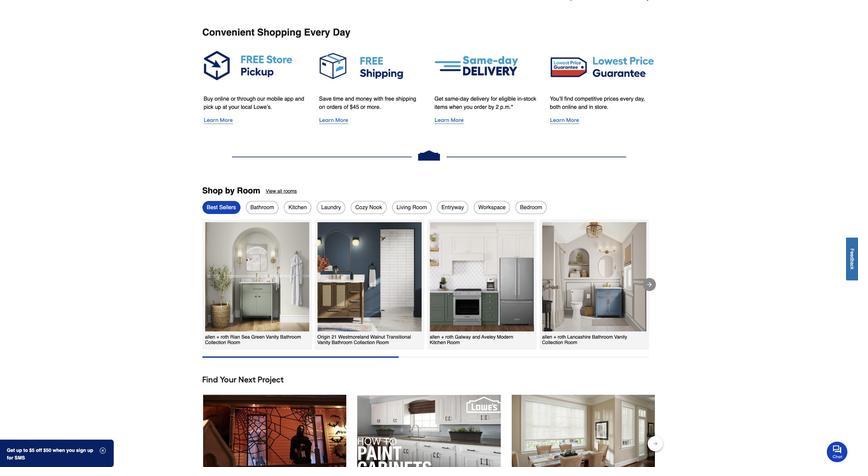 Task type: locate. For each thing, give the bounding box(es) containing it.
room for westmoreland walnut transitional vanity bathroom collection
[[375, 340, 389, 346]]

get
[[435, 96, 444, 102], [7, 448, 15, 454]]

bathroom inside westmoreland walnut transitional vanity bathroom collection
[[332, 340, 353, 346]]

and
[[295, 96, 304, 102], [345, 96, 354, 102], [579, 104, 588, 111], [473, 335, 481, 340]]

+ left lancashire
[[554, 335, 557, 340]]

best sellers
[[207, 205, 236, 211]]

collection inside lancashire bathroom vanity collection
[[543, 340, 564, 346]]

0 horizontal spatial online
[[215, 96, 229, 102]]

e
[[850, 252, 856, 254], [850, 254, 856, 257]]

1 allen + roth from the left
[[205, 335, 229, 340]]

bathroom right lancashire
[[593, 335, 613, 340]]

or
[[231, 96, 236, 102], [361, 104, 366, 110]]

0 vertical spatial by
[[489, 104, 495, 110]]

0 vertical spatial you
[[464, 104, 473, 110]]

bathroom right green
[[280, 335, 301, 340]]

you down day
[[464, 104, 473, 110]]

allen + roth left lancashire
[[543, 335, 566, 340]]

room
[[237, 186, 260, 196], [413, 205, 427, 211], [226, 340, 240, 346], [375, 340, 389, 346], [446, 340, 460, 346], [564, 340, 578, 346]]

+ for lancashire
[[554, 335, 557, 340]]

laundry
[[321, 205, 341, 211]]

room left view
[[237, 186, 260, 196]]

transitional
[[387, 335, 411, 340]]

get up items on the right of the page
[[435, 96, 444, 102]]

0 horizontal spatial by
[[225, 186, 235, 196]]

for inside get same-day delivery for eligible in-stock items when you order by 2 p.m.*
[[491, 96, 498, 102]]

2 roth from the left
[[446, 335, 454, 340]]

2 horizontal spatial vanity
[[615, 335, 628, 340]]

view all rooms
[[266, 188, 297, 194]]

3 allen + roth from the left
[[543, 335, 566, 340]]

for up 2
[[491, 96, 498, 102]]

room for galway and aveley modern kitchen
[[446, 340, 460, 346]]

0 horizontal spatial vanity
[[266, 335, 279, 340]]

1 collection from the left
[[205, 340, 226, 346]]

or inside buy online or through our mobile app and pick up at your local lowe's.
[[231, 96, 236, 102]]

every
[[304, 27, 330, 38]]

when inside get same-day delivery for eligible in-stock items when you order by 2 p.m.*
[[450, 104, 463, 110]]

allen left lancashire
[[543, 335, 553, 340]]

roth left rian
[[221, 335, 229, 340]]

0 horizontal spatial when
[[53, 448, 65, 454]]

pick
[[204, 104, 214, 110]]

collection inside westmoreland walnut transitional vanity bathroom collection
[[354, 340, 375, 346]]

1 horizontal spatial you
[[464, 104, 473, 110]]

1 vertical spatial kitchen
[[430, 340, 446, 346]]

3 collection from the left
[[543, 340, 564, 346]]

allen for galway and aveley modern kitchen
[[430, 335, 440, 340]]

for left sms
[[7, 456, 13, 461]]

0 horizontal spatial +
[[217, 335, 219, 340]]

free
[[385, 96, 395, 102]]

learn more image down lowe's. in the left of the page
[[204, 115, 308, 125]]

room down galway
[[446, 340, 460, 346]]

and left aveley
[[473, 335, 481, 340]]

with
[[374, 96, 384, 102]]

2 collection from the left
[[354, 340, 375, 346]]

lowest price guarantee. image
[[550, 49, 655, 83]]

up left at
[[215, 104, 221, 110]]

every
[[621, 96, 634, 102]]

0 horizontal spatial or
[[231, 96, 236, 102]]

1 horizontal spatial online
[[563, 104, 577, 111]]

bathroom
[[251, 205, 274, 211], [280, 335, 301, 340], [593, 335, 613, 340], [332, 340, 353, 346]]

day,
[[636, 96, 646, 102]]

0 horizontal spatial allen
[[205, 335, 215, 340]]

p.m.*
[[501, 104, 514, 110]]

2 horizontal spatial collection
[[543, 340, 564, 346]]

green
[[251, 335, 265, 340]]

by up sellers
[[225, 186, 235, 196]]

1 vertical spatial when
[[53, 448, 65, 454]]

roth left lancashire
[[558, 335, 566, 340]]

and inside save time and money with free shipping on orders of $45 or more.
[[345, 96, 354, 102]]

you left sign
[[66, 448, 75, 454]]

learn more image
[[204, 115, 308, 125], [319, 115, 424, 125], [435, 115, 539, 125], [550, 116, 655, 125]]

kitchen inside galway and aveley modern kitchen
[[430, 340, 446, 346]]

store.
[[595, 104, 609, 111]]

or inside save time and money with free shipping on orders of $45 or more.
[[361, 104, 366, 110]]

2
[[496, 104, 499, 110]]

1 horizontal spatial for
[[491, 96, 498, 102]]

room for rian sea green vanity bathroom collection
[[226, 340, 240, 346]]

1 horizontal spatial roth
[[446, 335, 454, 340]]

room right living
[[413, 205, 427, 211]]

at
[[223, 104, 227, 110]]

collection inside rian sea green vanity bathroom collection
[[205, 340, 226, 346]]

bathroom down 21
[[332, 340, 353, 346]]

1 horizontal spatial allen + roth
[[430, 335, 454, 340]]

0 horizontal spatial you
[[66, 448, 75, 454]]

living
[[397, 205, 411, 211]]

collection for rian
[[205, 340, 226, 346]]

view
[[266, 188, 276, 194]]

1 horizontal spatial up
[[87, 448, 93, 454]]

find your next project heading
[[202, 373, 656, 387]]

and right "app"
[[295, 96, 304, 102]]

you'll find competitive prices every day, both online and in store.
[[550, 96, 646, 111]]

1 vertical spatial for
[[7, 456, 13, 461]]

1 roth from the left
[[221, 335, 229, 340]]

free shipping. image
[[319, 49, 424, 83]]

delivery
[[471, 96, 490, 102]]

1 horizontal spatial kitchen
[[430, 340, 446, 346]]

shop
[[202, 186, 223, 196]]

origin
[[318, 335, 330, 340]]

arrow right image
[[646, 282, 653, 288]]

+
[[217, 335, 219, 340], [442, 335, 444, 340], [554, 335, 557, 340]]

f
[[850, 249, 856, 252]]

allen + roth left rian
[[205, 335, 229, 340]]

+ for galway
[[442, 335, 444, 340]]

b
[[850, 260, 856, 262]]

eligible
[[499, 96, 516, 102]]

scrollbar
[[202, 357, 399, 358]]

1 vertical spatial by
[[225, 186, 235, 196]]

1 allen from the left
[[205, 335, 215, 340]]

online up at
[[215, 96, 229, 102]]

vanity inside rian sea green vanity bathroom collection
[[266, 335, 279, 340]]

same day delivery. image
[[435, 49, 539, 83]]

westmoreland walnut transitional vanity bathroom collection
[[318, 335, 411, 346]]

by left 2
[[489, 104, 495, 110]]

all
[[278, 188, 282, 194]]

allen left rian
[[205, 335, 215, 340]]

allen for rian sea green vanity bathroom collection
[[205, 335, 215, 340]]

get inside get same-day delivery for eligible in-stock items when you order by 2 p.m.*
[[435, 96, 444, 102]]

vanity
[[266, 335, 279, 340], [615, 335, 628, 340], [318, 340, 331, 346]]

0 horizontal spatial allen + roth
[[205, 335, 229, 340]]

or up your
[[231, 96, 236, 102]]

1 vertical spatial or
[[361, 104, 366, 110]]

3 allen from the left
[[543, 335, 553, 340]]

learn more image down more. on the top left of the page
[[319, 115, 424, 125]]

1 horizontal spatial by
[[489, 104, 495, 110]]

save
[[319, 96, 332, 102]]

cozy
[[356, 205, 368, 211]]

up inside buy online or through our mobile app and pick up at your local lowe's.
[[215, 104, 221, 110]]

2 horizontal spatial +
[[554, 335, 557, 340]]

rian
[[230, 335, 240, 340]]

0 vertical spatial get
[[435, 96, 444, 102]]

allen + roth
[[205, 335, 229, 340], [430, 335, 454, 340], [543, 335, 566, 340]]

learn more image for local
[[204, 115, 308, 125]]

up
[[215, 104, 221, 110], [16, 448, 22, 454], [87, 448, 93, 454]]

bathroom down view
[[251, 205, 274, 211]]

0 horizontal spatial collection
[[205, 340, 226, 346]]

1 vertical spatial online
[[563, 104, 577, 111]]

allen for lancashire bathroom vanity collection
[[543, 335, 553, 340]]

your
[[220, 375, 237, 385]]

2 horizontal spatial roth
[[558, 335, 566, 340]]

0 horizontal spatial get
[[7, 448, 15, 454]]

up left to
[[16, 448, 22, 454]]

0 vertical spatial when
[[450, 104, 463, 110]]

and left in
[[579, 104, 588, 111]]

online inside the you'll find competitive prices every day, both online and in store.
[[563, 104, 577, 111]]

bathroom inside rian sea green vanity bathroom collection
[[280, 335, 301, 340]]

0 vertical spatial online
[[215, 96, 229, 102]]

in-
[[518, 96, 524, 102]]

0 horizontal spatial roth
[[221, 335, 229, 340]]

or down money
[[361, 104, 366, 110]]

convenient shopping every day
[[202, 27, 351, 38]]

when right the "$50"
[[53, 448, 65, 454]]

2 allen + roth from the left
[[430, 335, 454, 340]]

1 vertical spatial get
[[7, 448, 15, 454]]

2 horizontal spatial allen
[[543, 335, 553, 340]]

3 + from the left
[[554, 335, 557, 340]]

off
[[36, 448, 42, 454]]

galway and aveley modern kitchen
[[430, 335, 514, 346]]

allen
[[205, 335, 215, 340], [430, 335, 440, 340], [543, 335, 553, 340]]

and up of on the left of the page
[[345, 96, 354, 102]]

stock
[[524, 96, 537, 102]]

0 vertical spatial for
[[491, 96, 498, 102]]

1 horizontal spatial vanity
[[318, 340, 331, 346]]

find your next project
[[202, 375, 284, 385]]

bathroom inside lancashire bathroom vanity collection
[[593, 335, 613, 340]]

best
[[207, 205, 218, 211]]

a centered blue outline of the lowe's logo with page-divider lines extending left and right. image
[[202, 147, 656, 165]]

and inside galway and aveley modern kitchen
[[473, 335, 481, 340]]

3 roth from the left
[[558, 335, 566, 340]]

shop by room
[[202, 186, 260, 196]]

room down rian
[[226, 340, 240, 346]]

allen + roth left galway
[[430, 335, 454, 340]]

+ left galway
[[442, 335, 444, 340]]

0 horizontal spatial kitchen
[[289, 205, 307, 211]]

2 allen from the left
[[430, 335, 440, 340]]

1 horizontal spatial get
[[435, 96, 444, 102]]

allen left galway
[[430, 335, 440, 340]]

for
[[491, 96, 498, 102], [7, 456, 13, 461]]

room for lancashire bathroom vanity collection
[[564, 340, 578, 346]]

0 vertical spatial or
[[231, 96, 236, 102]]

by
[[489, 104, 495, 110], [225, 186, 235, 196]]

collection
[[205, 340, 226, 346], [354, 340, 375, 346], [543, 340, 564, 346]]

get inside get up to $5 off $50 when you sign up for sms
[[7, 448, 15, 454]]

+ left rian
[[217, 335, 219, 340]]

room down lancashire
[[564, 340, 578, 346]]

get same-day delivery for eligible in-stock items when you order by 2 p.m.*
[[435, 96, 537, 110]]

learn more image down the store.
[[550, 116, 655, 125]]

1 horizontal spatial allen
[[430, 335, 440, 340]]

1 horizontal spatial collection
[[354, 340, 375, 346]]

learn more image down order
[[435, 115, 539, 125]]

vanity inside westmoreland walnut transitional vanity bathroom collection
[[318, 340, 331, 346]]

1 + from the left
[[217, 335, 219, 340]]

sms
[[15, 456, 25, 461]]

a
[[850, 262, 856, 265]]

online down find
[[563, 104, 577, 111]]

1 horizontal spatial when
[[450, 104, 463, 110]]

1 horizontal spatial +
[[442, 335, 444, 340]]

2 + from the left
[[442, 335, 444, 340]]

e up b at right
[[850, 254, 856, 257]]

free store pickup. image
[[204, 49, 308, 83]]

up right sign
[[87, 448, 93, 454]]

roth left galway
[[446, 335, 454, 340]]

roth
[[221, 335, 229, 340], [446, 335, 454, 340], [558, 335, 566, 340]]

our
[[257, 96, 265, 102]]

2 horizontal spatial allen + roth
[[543, 335, 566, 340]]

local
[[241, 104, 252, 110]]

when down same-
[[450, 104, 463, 110]]

to
[[23, 448, 28, 454]]

get up sms
[[7, 448, 15, 454]]

0 horizontal spatial up
[[16, 448, 22, 454]]

allen + roth for galway and aveley modern kitchen
[[430, 335, 454, 340]]

1 vertical spatial you
[[66, 448, 75, 454]]

e up d
[[850, 252, 856, 254]]

0 horizontal spatial for
[[7, 456, 13, 461]]

room down walnut on the left of page
[[375, 340, 389, 346]]

and inside the you'll find competitive prices every day, both online and in store.
[[579, 104, 588, 111]]

1 horizontal spatial or
[[361, 104, 366, 110]]

2 horizontal spatial up
[[215, 104, 221, 110]]



Task type: vqa. For each thing, say whether or not it's contained in the screenshot.
Create Account
no



Task type: describe. For each thing, give the bounding box(es) containing it.
entryway
[[442, 205, 464, 211]]

galway
[[455, 335, 471, 340]]

modern
[[497, 335, 514, 340]]

time
[[333, 96, 344, 102]]

nook
[[370, 205, 383, 211]]

save time and money with free shipping on orders of $45 or more.
[[319, 96, 417, 110]]

you inside get same-day delivery for eligible in-stock items when you order by 2 p.m.*
[[464, 104, 473, 110]]

for inside get up to $5 off $50 when you sign up for sms
[[7, 456, 13, 461]]

sellers
[[219, 205, 236, 211]]

vanity inside lancashire bathroom vanity collection
[[615, 335, 628, 340]]

lancashire bathroom vanity collection
[[543, 335, 628, 346]]

find
[[565, 96, 574, 102]]

convenient
[[202, 27, 255, 38]]

+ for rian
[[217, 335, 219, 340]]

get for get same-day delivery for eligible in-stock items when you order by 2 p.m.*
[[435, 96, 444, 102]]

c
[[850, 265, 856, 267]]

vanity for green
[[266, 335, 279, 340]]

of
[[344, 104, 349, 110]]

order
[[475, 104, 487, 110]]

project
[[258, 375, 284, 385]]

day
[[460, 96, 469, 102]]

on
[[319, 104, 325, 110]]

up for online
[[215, 104, 221, 110]]

cozy nook
[[356, 205, 383, 211]]

money
[[356, 96, 372, 102]]

orders
[[327, 104, 343, 110]]

origin 21
[[318, 335, 337, 340]]

app
[[285, 96, 294, 102]]

allen + roth for rian sea green vanity bathroom collection
[[205, 335, 229, 340]]

competitive
[[575, 96, 603, 102]]

bedroom
[[520, 205, 543, 211]]

0 vertical spatial kitchen
[[289, 205, 307, 211]]

same-
[[445, 96, 460, 102]]

items
[[435, 104, 448, 110]]

lancashire
[[568, 335, 591, 340]]

allen + roth for lancashire bathroom vanity collection
[[543, 335, 566, 340]]

d
[[850, 257, 856, 260]]

find
[[202, 375, 218, 385]]

get for get up to $5 off $50 when you sign up for sms
[[7, 448, 15, 454]]

learn more image for by
[[435, 115, 539, 125]]

$45
[[350, 104, 359, 110]]

roth for galway
[[446, 335, 454, 340]]

by inside get same-day delivery for eligible in-stock items when you order by 2 p.m.*
[[489, 104, 495, 110]]

online inside buy online or through our mobile app and pick up at your local lowe's.
[[215, 96, 229, 102]]

workspace
[[479, 205, 506, 211]]

f e e d b a c k
[[850, 249, 856, 270]]

lowe's.
[[254, 104, 272, 110]]

21
[[332, 335, 337, 340]]

more.
[[367, 104, 381, 110]]

vanity for transitional
[[318, 340, 331, 346]]

sea
[[242, 335, 250, 340]]

prices
[[605, 96, 619, 102]]

through
[[237, 96, 256, 102]]

day
[[333, 27, 351, 38]]

rooms
[[284, 188, 297, 194]]

k
[[850, 267, 856, 270]]

both
[[550, 104, 561, 111]]

aveley
[[482, 335, 496, 340]]

get up to $5 off $50 when you sign up for sms
[[7, 448, 93, 461]]

walnut
[[371, 335, 385, 340]]

$50
[[43, 448, 51, 454]]

chat invite button image
[[828, 442, 849, 463]]

and inside buy online or through our mobile app and pick up at your local lowe's.
[[295, 96, 304, 102]]

collection for westmoreland
[[354, 340, 375, 346]]

$5
[[29, 448, 35, 454]]

you inside get up to $5 off $50 when you sign up for sms
[[66, 448, 75, 454]]

buy online or through our mobile app and pick up at your local lowe's.
[[204, 96, 304, 110]]

f e e d b a c k button
[[847, 238, 859, 281]]

next
[[239, 375, 256, 385]]

westmoreland
[[338, 335, 369, 340]]

buy
[[204, 96, 213, 102]]

your
[[229, 104, 239, 110]]

rian sea green vanity bathroom collection
[[205, 335, 301, 346]]

roth for rian
[[221, 335, 229, 340]]

roth for lancashire
[[558, 335, 566, 340]]

1 e from the top
[[850, 252, 856, 254]]

up for up
[[87, 448, 93, 454]]

sign
[[76, 448, 86, 454]]

shipping
[[396, 96, 417, 102]]

2 e from the top
[[850, 254, 856, 257]]

you'll
[[550, 96, 563, 102]]

when inside get up to $5 off $50 when you sign up for sms
[[53, 448, 65, 454]]

in
[[589, 104, 594, 111]]

learn more image for more.
[[319, 115, 424, 125]]

shopping
[[257, 27, 302, 38]]

living room
[[397, 205, 427, 211]]



